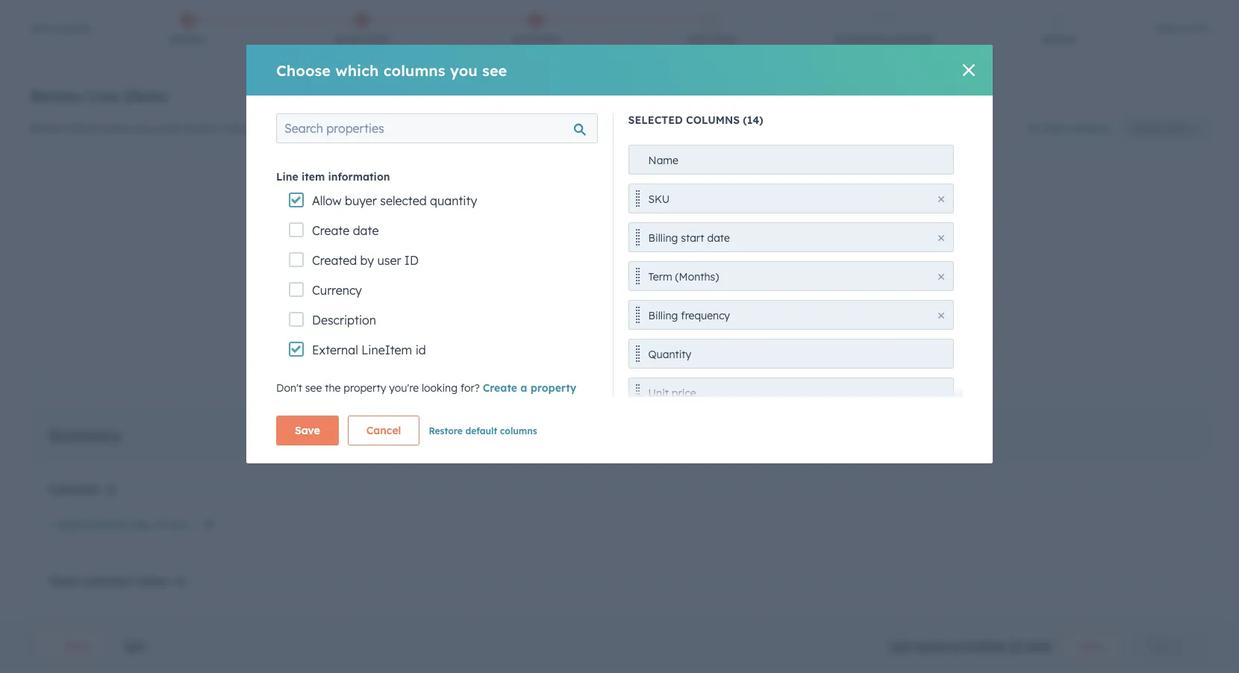 Task type: describe. For each thing, give the bounding box(es) containing it.
select from product library
[[363, 404, 503, 417]]

line items in new deal
[[36, 140, 209, 159]]

your
[[15, 10, 42, 25]]

line items in new deal banner
[[36, 131, 1204, 165]]

hub
[[111, 10, 135, 25]]

upgrade
[[948, 45, 990, 57]]

line
[[36, 140, 68, 159]]

to up products
[[455, 305, 470, 324]]

contract
[[88, 632, 138, 647]]

1 horizontal spatial your
[[579, 338, 601, 351]]

1 vertical spatial the
[[442, 368, 459, 381]]

items for to
[[410, 305, 451, 324]]

ended.
[[269, 10, 309, 25]]

close image
[[1204, 13, 1216, 25]]

total
[[55, 632, 84, 647]]

talk to sales
[[476, 13, 528, 24]]

in
[[121, 140, 135, 159]]

value
[[142, 632, 174, 647]]

(acv)
[[363, 230, 391, 244]]

from
[[397, 404, 422, 417]]

total contract value
[[55, 632, 174, 647]]

0 vertical spatial library
[[506, 368, 541, 381]]

0 horizontal spatial your
[[475, 305, 509, 324]]

0 horizontal spatial deal
[[84, 121, 104, 132]]

upgrade image
[[932, 44, 945, 58]]

margin
[[325, 230, 360, 244]]

you're
[[499, 338, 529, 351]]

1 - from the left
[[1177, 634, 1181, 647]]

back
[[47, 121, 69, 132]]

marketplaces image
[[1043, 44, 1056, 58]]

mrr $0.00
[[251, 230, 307, 244]]

learn
[[344, 368, 375, 381]]

has
[[244, 10, 266, 25]]

for
[[417, 338, 431, 351]]

create
[[1118, 144, 1153, 157]]

2 vertical spatial deal
[[514, 305, 546, 324]]

$0.00
[[279, 230, 307, 244]]

add for add line items to your deal
[[344, 305, 374, 324]]

library inside select from product library button
[[469, 404, 503, 417]]

questions
[[344, 11, 391, 25]]

help?
[[434, 11, 460, 25]]

deal inside banner
[[177, 140, 209, 159]]

add line items to your deal
[[344, 305, 546, 324]]

create quote
[[1118, 144, 1185, 157]]

selling
[[532, 338, 563, 351]]

sales
[[506, 13, 528, 24]]

to inside talk to sales button
[[495, 13, 504, 24]]

mrr
[[251, 230, 274, 244]]

items
[[72, 140, 116, 159]]

talk to sales button
[[466, 9, 538, 28]]

quote
[[1156, 144, 1185, 157]]

2 - from the left
[[1181, 634, 1185, 647]]

products
[[452, 338, 496, 351]]

marketing
[[46, 10, 107, 25]]

new
[[139, 140, 172, 159]]



Task type: locate. For each thing, give the bounding box(es) containing it.
about
[[408, 368, 439, 381]]

add
[[344, 305, 374, 324], [344, 338, 364, 351]]

summary
[[55, 529, 127, 548]]

0 vertical spatial deal
[[84, 121, 104, 132]]

more
[[378, 368, 405, 381]]

product inside button
[[425, 404, 465, 417]]

product
[[462, 368, 503, 381], [425, 404, 465, 417]]

1 menu item from the left
[[1001, 37, 1004, 61]]

to right talk
[[495, 13, 504, 24]]

library down learn more about the product library link
[[469, 404, 503, 417]]

your marketing hub professional trial has ended. have questions or need help?
[[15, 10, 460, 25]]

0 vertical spatial your
[[475, 305, 509, 324]]

items up for at the left bottom of page
[[410, 305, 451, 324]]

customer.
[[604, 338, 651, 351]]

professional
[[139, 10, 212, 25]]

0 vertical spatial product
[[462, 368, 503, 381]]

select
[[363, 404, 394, 417]]

2 menu item from the left
[[1145, 37, 1222, 61]]

margin (acv)
[[325, 230, 391, 244]]

create quote button
[[1100, 135, 1204, 165]]

select from product library button
[[344, 395, 521, 425]]

to
[[495, 13, 504, 24], [72, 121, 81, 132], [455, 305, 470, 324], [566, 338, 576, 351]]

1 add from the top
[[344, 305, 374, 324]]

to right selling
[[566, 338, 576, 351]]

deal up the you're
[[514, 305, 546, 324]]

need
[[407, 11, 431, 25]]

have
[[315, 11, 341, 25]]

help button
[[1068, 37, 1093, 61]]

2 add from the top
[[344, 338, 364, 351]]

0 horizontal spatial menu item
[[1001, 37, 1004, 61]]

add for add line items for the products you're selling to your customer.
[[344, 338, 364, 351]]

0 vertical spatial the
[[434, 338, 450, 351]]

menu item right upgrade
[[1001, 37, 1004, 61]]

learn more about the product library link
[[344, 368, 541, 381]]

deal right new
[[177, 140, 209, 159]]

deal up items
[[84, 121, 104, 132]]

library down the you're
[[506, 368, 541, 381]]

--
[[1177, 634, 1185, 647]]

0 vertical spatial line
[[378, 305, 405, 324]]

your
[[475, 305, 509, 324], [579, 338, 601, 351]]

the
[[434, 338, 450, 351], [442, 368, 459, 381]]

library
[[506, 368, 541, 381], [469, 404, 503, 417]]

help image
[[1074, 44, 1087, 58]]

items left for at the left bottom of page
[[387, 338, 414, 351]]

0 vertical spatial items
[[410, 305, 451, 324]]

items for for
[[387, 338, 414, 351]]

talk
[[476, 13, 492, 24]]

upgrade menu
[[922, 37, 1222, 61]]

learn more about the product library
[[344, 368, 541, 381]]

add line items for the products you're selling to your customer.
[[344, 338, 651, 351]]

menu item
[[1001, 37, 1004, 61], [1145, 37, 1222, 61]]

or
[[394, 11, 404, 25]]

product down products
[[462, 368, 503, 381]]

subtotal
[[55, 585, 105, 600]]

0 vertical spatial add
[[344, 305, 374, 324]]

2 horizontal spatial deal
[[514, 305, 546, 324]]

your left customer.
[[579, 338, 601, 351]]

1 horizontal spatial menu item
[[1145, 37, 1222, 61]]

the right "about"
[[442, 368, 459, 381]]

deal
[[84, 121, 104, 132], [177, 140, 209, 159], [514, 305, 546, 324]]

-
[[1177, 634, 1181, 647], [1181, 634, 1185, 647]]

product right 'from'
[[425, 404, 465, 417]]

1 vertical spatial your
[[579, 338, 601, 351]]

1 vertical spatial line
[[367, 338, 384, 351]]

1 vertical spatial items
[[387, 338, 414, 351]]

menu item down close 'image'
[[1145, 37, 1222, 61]]

back to deal
[[47, 121, 104, 132]]

1 vertical spatial product
[[425, 404, 465, 417]]

1 horizontal spatial deal
[[177, 140, 209, 159]]

to right back on the left top of page
[[72, 121, 81, 132]]

your up add line items for the products you're selling to your customer.
[[475, 305, 509, 324]]

1 vertical spatial library
[[469, 404, 503, 417]]

1 vertical spatial add
[[344, 338, 364, 351]]

line
[[378, 305, 405, 324], [367, 338, 384, 351]]

line for add line items for the products you're selling to your customer.
[[367, 338, 384, 351]]

the right for at the left bottom of page
[[434, 338, 450, 351]]

trial
[[216, 10, 241, 25]]

1 horizontal spatial library
[[506, 368, 541, 381]]

0 horizontal spatial library
[[469, 404, 503, 417]]

items
[[410, 305, 451, 324], [387, 338, 414, 351]]

marketplaces button
[[1034, 37, 1065, 61]]

1 vertical spatial deal
[[177, 140, 209, 159]]

back to deal button
[[36, 121, 104, 132]]

line for add line items to your deal
[[378, 305, 405, 324]]



Task type: vqa. For each thing, say whether or not it's contained in the screenshot.
consent at the bottom left
no



